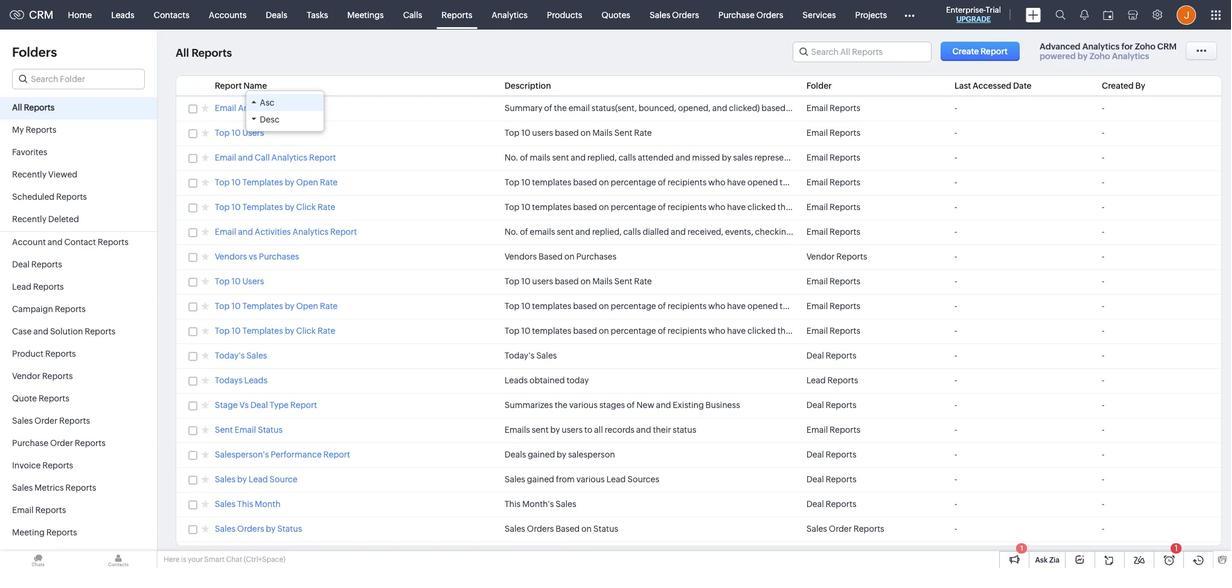 Task type: vqa. For each thing, say whether or not it's contained in the screenshot.
Filter to the top
no



Task type: locate. For each thing, give the bounding box(es) containing it.
2 horizontal spatial leads
[[505, 376, 528, 385]]

1 horizontal spatial representatives
[[924, 227, 985, 237]]

1 vertical spatial purchase
[[12, 438, 48, 448]]

and right case
[[33, 327, 48, 336]]

summary of the email status(sent, bounced, opened, and clicked) based on date, template, module and user
[[505, 103, 925, 113]]

0 vertical spatial opened
[[748, 178, 778, 187]]

1 vertical spatial open
[[296, 301, 318, 311]]

0 vertical spatial purchase
[[718, 10, 755, 20]]

sales order reports
[[12, 416, 90, 426], [806, 524, 884, 534]]

top 10 templates by open rate down vendors vs purchases link
[[215, 301, 338, 311]]

1 vertical spatial users
[[242, 277, 264, 286]]

todays leads
[[215, 376, 268, 385]]

opened for 2nd the top 10 templates by open rate link from the bottom
[[748, 178, 778, 187]]

templates down mails
[[532, 178, 571, 187]]

1 open from the top
[[296, 178, 318, 187]]

click for 1st top 10 templates by click rate link from the top of the page
[[296, 202, 316, 212]]

1 vertical spatial percentage
[[611, 202, 656, 212]]

all
[[594, 425, 603, 435]]

recently for recently deleted
[[12, 214, 46, 224]]

meetings link
[[338, 0, 394, 29]]

1 vertical spatial templates
[[532, 202, 571, 212]]

users
[[242, 128, 264, 138], [242, 277, 264, 286]]

0 vertical spatial representatives
[[754, 153, 815, 162]]

sales by lead source
[[215, 475, 297, 484]]

2 this from the left
[[505, 499, 521, 509]]

vendor down 'product'
[[12, 371, 40, 381]]

vendors down emails
[[505, 252, 537, 261]]

meetings
[[347, 10, 384, 20]]

top 10 templates by open rate for 2nd the top 10 templates by open rate link from the bottom
[[215, 178, 338, 187]]

email reports for first top 10 users link from the bottom
[[806, 277, 860, 286]]

call
[[255, 153, 270, 162]]

here
[[164, 555, 180, 564]]

3 have from the top
[[727, 301, 746, 311]]

1 templates from the top
[[532, 178, 571, 187]]

sent for first top 10 users link from the bottom
[[614, 277, 632, 286]]

1 vertical spatial crm
[[1157, 42, 1177, 51]]

vendor down "tasks"
[[806, 252, 835, 261]]

top
[[215, 128, 230, 138], [505, 128, 519, 138], [215, 178, 230, 187], [505, 178, 519, 187], [215, 202, 230, 212], [505, 202, 519, 212], [215, 277, 230, 286], [505, 277, 519, 286], [215, 301, 230, 311], [505, 301, 519, 311], [215, 326, 230, 336]]

2 vertical spatial recipients
[[668, 301, 707, 311]]

vendors left vs
[[215, 252, 247, 261]]

2 top 10 users based on mails sent rate from the top
[[505, 277, 652, 286]]

purchases
[[259, 252, 299, 261], [576, 252, 617, 261]]

1 vendors from the left
[[215, 252, 247, 261]]

purchase orders link
[[709, 0, 793, 29]]

2 top 10 templates by click rate from the top
[[215, 326, 335, 336]]

1 vertical spatial replied,
[[592, 227, 622, 237]]

0 horizontal spatial sales order reports
[[12, 416, 90, 426]]

tasks
[[811, 227, 831, 237]]

0 horizontal spatial leads
[[111, 10, 134, 20]]

deleted
[[48, 214, 79, 224]]

status(sent,
[[592, 103, 637, 113]]

1 percentage from the top
[[611, 178, 656, 187]]

0 vertical spatial top 10 templates based on percentage of recipients who have opened the email
[[505, 178, 816, 187]]

and left "tasks"
[[794, 227, 809, 237]]

leads right home at the left top
[[111, 10, 134, 20]]

2 vertical spatial have
[[727, 301, 746, 311]]

1 vertical spatial have
[[727, 202, 746, 212]]

2 purchases from the left
[[576, 252, 617, 261]]

percentage
[[611, 178, 656, 187], [611, 202, 656, 212], [611, 301, 656, 311]]

all down contacts link
[[176, 47, 189, 59]]

0 vertical spatial users
[[532, 128, 553, 138]]

calls for attended
[[619, 153, 636, 162]]

summary
[[505, 103, 543, 113]]

calls for dialled
[[623, 227, 641, 237]]

1 vertical spatial top 10 users
[[215, 277, 264, 286]]

0 horizontal spatial today's
[[215, 351, 245, 360]]

scheduled reports link
[[0, 187, 157, 209]]

lead
[[12, 282, 31, 292], [806, 376, 826, 385], [249, 475, 268, 484], [607, 475, 626, 484]]

all reports
[[176, 47, 232, 59], [12, 103, 55, 112]]

top 10 templates by open rate link down vendors vs purchases link
[[215, 301, 338, 313]]

1 vertical spatial click
[[296, 326, 316, 336]]

Search All Reports text field
[[793, 42, 931, 62]]

today's up todays
[[215, 351, 245, 360]]

users left to
[[562, 425, 583, 435]]

opened,
[[678, 103, 711, 113]]

leads up stage vs deal type report
[[244, 376, 268, 385]]

(ctrl+space)
[[244, 555, 285, 564]]

month's
[[522, 499, 554, 509]]

leads for leads obtained today
[[505, 376, 528, 385]]

gained down emails
[[528, 450, 555, 459]]

0 vertical spatial users
[[242, 128, 264, 138]]

1 this from the left
[[237, 499, 253, 509]]

2 vertical spatial who
[[708, 301, 725, 311]]

deal for deals gained by salesperson
[[806, 450, 824, 459]]

orders for sales orders by status
[[237, 524, 264, 534]]

0 vertical spatial open
[[296, 178, 318, 187]]

rate
[[634, 128, 652, 138], [320, 178, 338, 187], [318, 202, 335, 212], [634, 277, 652, 286], [320, 301, 338, 311], [318, 326, 335, 336]]

0 horizontal spatial all
[[12, 103, 22, 112]]

opened
[[748, 178, 778, 187], [748, 301, 778, 311]]

1 no. from the top
[[505, 153, 518, 162]]

1 vertical spatial calls
[[623, 227, 641, 237]]

top 10 users link down vs
[[215, 277, 264, 288]]

powered
[[1040, 51, 1076, 61]]

zoho
[[1135, 42, 1156, 51], [1090, 51, 1110, 61]]

email and call analytics report link
[[215, 153, 336, 164]]

2 users from the top
[[242, 277, 264, 286]]

1 vertical spatial lead reports
[[806, 376, 858, 385]]

1 vertical spatial all reports
[[12, 103, 55, 112]]

2 vertical spatial templates
[[532, 301, 571, 311]]

today's sales up leads obtained today
[[505, 351, 557, 360]]

1 horizontal spatial purchase
[[718, 10, 755, 20]]

no. left mails
[[505, 153, 518, 162]]

0 horizontal spatial today's sales
[[215, 351, 267, 360]]

1 recently from the top
[[12, 170, 46, 179]]

various up to
[[569, 400, 598, 410]]

email reports for 2nd the top 10 templates by open rate link from the bottom
[[806, 178, 860, 187]]

recently
[[12, 170, 46, 179], [12, 214, 46, 224]]

users down desc
[[242, 128, 264, 138]]

missed
[[692, 153, 720, 162]]

2 top 10 users from the top
[[215, 277, 264, 286]]

gained left from
[[527, 475, 554, 484]]

2 top 10 templates by click rate link from the top
[[215, 326, 335, 338]]

0 vertical spatial vendor reports
[[806, 252, 867, 261]]

2 vendors from the left
[[505, 252, 537, 261]]

all up my
[[12, 103, 22, 112]]

order for purchase order reports link
[[50, 438, 73, 448]]

product reports
[[12, 349, 76, 359]]

replied, left 'dialled'
[[592, 227, 622, 237]]

1 vertical spatial vendor reports
[[12, 371, 73, 381]]

deal for this month's sales
[[806, 499, 824, 509]]

0 horizontal spatial vendors
[[215, 252, 247, 261]]

various down salesperson
[[576, 475, 605, 484]]

the for first the top 10 templates by open rate link from the bottom of the page
[[780, 301, 793, 311]]

2 mails from the top
[[592, 277, 613, 286]]

users for first top 10 users link
[[242, 128, 264, 138]]

this left month's at left
[[505, 499, 521, 509]]

3 templates from the top
[[532, 301, 571, 311]]

and left clicked)
[[712, 103, 727, 113]]

1 top 10 templates by open rate from the top
[[215, 178, 338, 187]]

1 vertical spatial deals
[[505, 450, 526, 459]]

1 horizontal spatial sales order reports
[[806, 524, 884, 534]]

2 recipients from the top
[[668, 202, 707, 212]]

2 today's sales from the left
[[505, 351, 557, 360]]

1 recipients from the top
[[668, 178, 707, 187]]

1 vertical spatial gained
[[527, 475, 554, 484]]

users up mails
[[532, 128, 553, 138]]

top 10 users down email analytics 'link'
[[215, 128, 264, 138]]

mails down vendors based on purchases
[[592, 277, 613, 286]]

no. for no. of emails sent and replied, calls dialled and received, events, checkins, and tasks listed by date and sales representatives
[[505, 227, 518, 237]]

1 horizontal spatial today's
[[505, 351, 535, 360]]

1 vertical spatial no.
[[505, 227, 518, 237]]

rate for 2nd top 10 templates by click rate link
[[318, 326, 335, 336]]

0 vertical spatial sales order reports
[[12, 416, 90, 426]]

purchases inside vendors vs purchases link
[[259, 252, 299, 261]]

1 vertical spatial sales order reports
[[806, 524, 884, 534]]

0 vertical spatial sent
[[614, 128, 632, 138]]

0 vertical spatial who
[[708, 178, 725, 187]]

order for sales order reports link in the left bottom of the page
[[34, 416, 57, 426]]

replied, for attended
[[587, 153, 617, 162]]

1 horizontal spatial leads
[[244, 376, 268, 385]]

1 purchases from the left
[[259, 252, 299, 261]]

vendor reports down the product reports at the left bottom of page
[[12, 371, 73, 381]]

email reports for first the top 10 templates by open rate link from the bottom of the page
[[806, 301, 860, 311]]

0 horizontal spatial deals
[[266, 10, 287, 20]]

top 10 templates by click rate up the 'today's sales' link at the left bottom of page
[[215, 326, 335, 336]]

this left month
[[237, 499, 253, 509]]

by inside advanced analytics for zoho crm powered by zoho analytics
[[1078, 51, 1088, 61]]

3 recipients from the top
[[668, 301, 707, 311]]

users down vendors vs purchases link
[[242, 277, 264, 286]]

1 click from the top
[[296, 202, 316, 212]]

1 vertical spatial users
[[532, 277, 553, 286]]

0 vertical spatial top 10 templates by open rate link
[[215, 178, 338, 189]]

to
[[584, 425, 592, 435]]

records
[[605, 425, 635, 435]]

no.
[[505, 153, 518, 162], [505, 227, 518, 237]]

2 templates from the top
[[532, 202, 571, 212]]

1 vertical spatial various
[[576, 475, 605, 484]]

email reports for email analytics 'link'
[[806, 103, 860, 113]]

2 opened from the top
[[748, 301, 778, 311]]

deal reports link
[[0, 254, 157, 277]]

crm right for
[[1157, 42, 1177, 51]]

1 users from the top
[[242, 128, 264, 138]]

1 horizontal spatial deals
[[505, 450, 526, 459]]

emails sent by users to all records and their status
[[505, 425, 696, 435]]

2 recently from the top
[[12, 214, 46, 224]]

templates up the 'today's sales' link at the left bottom of page
[[242, 326, 283, 336]]

and right mails
[[571, 153, 586, 162]]

campaign reports link
[[0, 299, 157, 321]]

users down vendors based on purchases
[[532, 277, 553, 286]]

vendor reports down "listed"
[[806, 252, 867, 261]]

1 vertical spatial sent
[[557, 227, 574, 237]]

deal reports for sales gained from various lead sources
[[806, 475, 856, 484]]

all reports up the my reports
[[12, 103, 55, 112]]

top 10 users based on mails sent rate down status(sent,
[[505, 128, 652, 138]]

0 vertical spatial calls
[[619, 153, 636, 162]]

top 10 users link down email analytics 'link'
[[215, 128, 264, 139]]

orders for sales orders based on status
[[527, 524, 554, 534]]

meeting reports
[[12, 528, 77, 537]]

leads up summarizes
[[505, 376, 528, 385]]

calls left the attended
[[619, 153, 636, 162]]

0 vertical spatial top 10 users based on mails sent rate
[[505, 128, 652, 138]]

1 vertical spatial mails
[[592, 277, 613, 286]]

mails down status(sent,
[[592, 128, 613, 138]]

top 10 templates by open rate down "email and call analytics report" link in the left top of the page
[[215, 178, 338, 187]]

based down this month's sales
[[556, 524, 580, 534]]

last
[[955, 81, 971, 91]]

meeting
[[12, 528, 45, 537]]

0 vertical spatial sent
[[552, 153, 569, 162]]

sales right date
[[903, 227, 923, 237]]

purchase order reports link
[[0, 433, 157, 455]]

vendors for vendors vs purchases
[[215, 252, 247, 261]]

1 horizontal spatial all reports
[[176, 47, 232, 59]]

have for first the top 10 templates by open rate link from the bottom of the page
[[727, 301, 746, 311]]

recently down scheduled
[[12, 214, 46, 224]]

0 vertical spatial top 10 templates by click rate link
[[215, 202, 335, 214]]

this month's sales
[[505, 499, 576, 509]]

date
[[1013, 81, 1032, 91]]

events,
[[725, 227, 753, 237]]

0 vertical spatial no.
[[505, 153, 518, 162]]

projects link
[[846, 0, 897, 29]]

deal reports for deals gained by salesperson
[[806, 450, 856, 459]]

0 vertical spatial all
[[176, 47, 189, 59]]

2 no. from the top
[[505, 227, 518, 237]]

invoice reports link
[[0, 455, 157, 478]]

templates up 'activities' in the top of the page
[[242, 202, 283, 212]]

1 vertical spatial top 10 templates by click rate link
[[215, 326, 335, 338]]

1 horizontal spatial sales
[[903, 227, 923, 237]]

0 vertical spatial have
[[727, 178, 746, 187]]

1 horizontal spatial vendors
[[505, 252, 537, 261]]

recipients for 1st top 10 templates by click rate link from the top of the page
[[668, 202, 707, 212]]

percentage for 2nd the top 10 templates by open rate link from the bottom
[[611, 178, 656, 187]]

1 have from the top
[[727, 178, 746, 187]]

all reports down accounts link
[[176, 47, 232, 59]]

deals left tasks link
[[266, 10, 287, 20]]

vendors inside vendors vs purchases link
[[215, 252, 247, 261]]

1 top 10 users from the top
[[215, 128, 264, 138]]

0 vertical spatial top 10 templates by click rate
[[215, 202, 335, 212]]

recently down favorites
[[12, 170, 46, 179]]

contact
[[64, 237, 96, 247]]

and right date
[[886, 227, 901, 237]]

0 vertical spatial crm
[[29, 8, 53, 21]]

status
[[258, 425, 283, 435], [277, 524, 302, 534], [593, 524, 618, 534]]

1 top 10 users based on mails sent rate from the top
[[505, 128, 652, 138]]

0 vertical spatial various
[[569, 400, 598, 410]]

top 10 templates by open rate link down "email and call analytics report" link in the left top of the page
[[215, 178, 338, 189]]

sales
[[733, 153, 753, 162], [903, 227, 923, 237]]

templates up emails
[[532, 202, 571, 212]]

deals inside "link"
[[266, 10, 287, 20]]

0 vertical spatial top 10 users
[[215, 128, 264, 138]]

deal reports for summarizes the various stages of new and existing business
[[806, 400, 856, 410]]

recently inside recently viewed link
[[12, 170, 46, 179]]

top 10 templates by open rate link
[[215, 178, 338, 189], [215, 301, 338, 313]]

1 top 10 templates by click rate from the top
[[215, 202, 335, 212]]

0 vertical spatial mails
[[592, 128, 613, 138]]

replied, down status(sent,
[[587, 153, 617, 162]]

analytics right 'activities' in the top of the page
[[293, 227, 328, 237]]

1 opened from the top
[[748, 178, 778, 187]]

zoho right for
[[1135, 42, 1156, 51]]

templates down vendors vs purchases link
[[242, 301, 283, 311]]

sent for first top 10 users link
[[614, 128, 632, 138]]

1 vertical spatial opened
[[748, 301, 778, 311]]

0 vertical spatial all reports
[[176, 47, 232, 59]]

report inside button
[[981, 46, 1008, 56]]

dialled
[[643, 227, 669, 237]]

1 vertical spatial recipients
[[668, 202, 707, 212]]

3 percentage from the top
[[611, 301, 656, 311]]

various
[[569, 400, 598, 410], [576, 475, 605, 484]]

vendors
[[215, 252, 247, 261], [505, 252, 537, 261]]

1 mails from the top
[[592, 128, 613, 138]]

and right new
[[656, 400, 671, 410]]

users for first top 10 users link from the bottom
[[242, 277, 264, 286]]

0 vertical spatial templates
[[532, 178, 571, 187]]

gained for deals
[[528, 450, 555, 459]]

create report button
[[940, 42, 1020, 61]]

0 horizontal spatial all reports
[[12, 103, 55, 112]]

analytics up desc
[[238, 103, 274, 113]]

today's up leads obtained today
[[505, 351, 535, 360]]

top 10 users down vs
[[215, 277, 264, 286]]

top 10 templates by click rate link up 'activities' in the top of the page
[[215, 202, 335, 214]]

based down emails
[[539, 252, 563, 261]]

stage vs deal type report link
[[215, 400, 317, 412]]

0 horizontal spatial purchases
[[259, 252, 299, 261]]

top 10 users based on mails sent rate for first top 10 users link from the bottom
[[505, 277, 652, 286]]

1 horizontal spatial this
[[505, 499, 521, 509]]

recently deleted link
[[0, 209, 157, 231]]

analytics
[[492, 10, 528, 20], [1082, 42, 1120, 51], [1112, 51, 1149, 61], [238, 103, 274, 113], [271, 153, 307, 162], [293, 227, 328, 237]]

case and solution reports link
[[0, 321, 157, 344]]

2 percentage from the top
[[611, 202, 656, 212]]

deals
[[266, 10, 287, 20], [505, 450, 526, 459]]

1 vertical spatial top 10 users link
[[215, 277, 264, 288]]

deal for today's sales
[[806, 351, 824, 360]]

2 top 10 templates by open rate from the top
[[215, 301, 338, 311]]

today's sales up todays leads
[[215, 351, 267, 360]]

templates down 'call'
[[242, 178, 283, 187]]

no. left emails
[[505, 227, 518, 237]]

Search Folder text field
[[13, 69, 144, 89]]

calls link
[[394, 0, 432, 29]]

rate for 2nd the top 10 templates by open rate link from the bottom
[[320, 178, 338, 187]]

email analytics
[[215, 103, 274, 113]]

sales right missed
[[733, 153, 753, 162]]

all
[[176, 47, 189, 59], [12, 103, 22, 112]]

calls left 'dialled'
[[623, 227, 641, 237]]

1 today's from the left
[[215, 351, 245, 360]]

2 have from the top
[[727, 202, 746, 212]]

0 horizontal spatial representatives
[[754, 153, 815, 162]]

deals down emails
[[505, 450, 526, 459]]

2 click from the top
[[296, 326, 316, 336]]

0 horizontal spatial vendor
[[12, 371, 40, 381]]

zoho left for
[[1090, 51, 1110, 61]]

0 horizontal spatial vendor reports
[[12, 371, 73, 381]]

users for first top 10 users link
[[532, 128, 553, 138]]

0 vertical spatial deals
[[266, 10, 287, 20]]

and up vendors based on purchases
[[575, 227, 590, 237]]

1 vertical spatial top 10 templates by open rate
[[215, 301, 338, 311]]

crm up folders
[[29, 8, 53, 21]]

from
[[556, 475, 575, 484]]

opened for first the top 10 templates by open rate link from the bottom of the page
[[748, 301, 778, 311]]

account and contact reports
[[12, 237, 128, 247]]

1 vertical spatial top 10 templates by click rate
[[215, 326, 335, 336]]

recently inside recently deleted link
[[12, 214, 46, 224]]

0 vertical spatial recently
[[12, 170, 46, 179]]

checkins,
[[755, 227, 793, 237]]

1 vertical spatial order
[[50, 438, 73, 448]]

recently viewed link
[[0, 164, 157, 187]]

top 10 templates by click rate link up the 'today's sales' link at the left bottom of page
[[215, 326, 335, 338]]

top 10 templates based on percentage of recipients who have clicked the email
[[505, 202, 813, 212]]

purchase for purchase order reports
[[12, 438, 48, 448]]

1 vertical spatial sales
[[903, 227, 923, 237]]

deals link
[[256, 0, 297, 29]]

top 10 users based on mails sent rate down vendors based on purchases
[[505, 277, 652, 286]]

crm inside advanced analytics for zoho crm powered by zoho analytics
[[1157, 42, 1177, 51]]

1 horizontal spatial crm
[[1157, 42, 1177, 51]]

and right 'dialled'
[[671, 227, 686, 237]]

purchase for purchase orders
[[718, 10, 755, 20]]

status down month
[[277, 524, 302, 534]]

deals for deals
[[266, 10, 287, 20]]

templates down vendors based on purchases
[[532, 301, 571, 311]]

1 today's sales from the left
[[215, 351, 267, 360]]

date,
[[799, 103, 819, 113]]

0 vertical spatial order
[[34, 416, 57, 426]]

and left missed
[[675, 153, 690, 162]]

quotes link
[[592, 0, 640, 29]]

today's sales
[[215, 351, 267, 360], [505, 351, 557, 360]]

month
[[255, 499, 281, 509]]

performance
[[271, 450, 322, 459]]

recently deleted
[[12, 214, 79, 224]]

top 10 templates by click rate up 'activities' in the top of the page
[[215, 202, 335, 212]]



Task type: describe. For each thing, give the bounding box(es) containing it.
recently viewed
[[12, 170, 77, 179]]

0 horizontal spatial crm
[[29, 8, 53, 21]]

recipients for 2nd the top 10 templates by open rate link from the bottom
[[668, 178, 707, 187]]

email and activities analytics report
[[215, 227, 357, 237]]

their
[[653, 425, 671, 435]]

sales metrics reports
[[12, 483, 96, 493]]

email reports for email and activities analytics report link
[[806, 227, 860, 237]]

2 top 10 templates by open rate link from the top
[[215, 301, 338, 313]]

1 vertical spatial all
[[12, 103, 22, 112]]

2 vertical spatial sent
[[532, 425, 549, 435]]

vendors based on purchases
[[505, 252, 617, 261]]

vs
[[249, 252, 257, 261]]

no. of emails sent and replied, calls dialled and received, events, checkins, and tasks listed by date and sales representatives
[[505, 227, 985, 237]]

reports link
[[432, 0, 482, 29]]

business
[[706, 400, 740, 410]]

users for first top 10 users link from the bottom
[[532, 277, 553, 286]]

1 templates from the top
[[242, 178, 283, 187]]

obtained
[[530, 376, 565, 385]]

by inside sales by lead source link
[[237, 475, 247, 484]]

percentage for first the top 10 templates by open rate link from the bottom of the page
[[611, 301, 656, 311]]

invoice reports
[[12, 461, 73, 470]]

have for 2nd the top 10 templates by open rate link from the bottom
[[727, 178, 746, 187]]

and left the their
[[636, 425, 651, 435]]

stage vs deal type report
[[215, 400, 317, 410]]

2 vertical spatial sent
[[215, 425, 233, 435]]

quote
[[12, 394, 37, 403]]

campaign reports
[[12, 304, 86, 314]]

vendor reports link
[[0, 366, 157, 388]]

0 vertical spatial sales
[[733, 153, 753, 162]]

email reports link
[[0, 500, 157, 522]]

rate for 1st top 10 templates by click rate link from the top of the page
[[318, 202, 335, 212]]

report name
[[215, 81, 267, 91]]

and up vs
[[238, 227, 253, 237]]

sales orders
[[650, 10, 699, 20]]

sent email status
[[215, 425, 283, 435]]

type
[[270, 400, 289, 410]]

1 horizontal spatial zoho
[[1135, 42, 1156, 51]]

1 top 10 users link from the top
[[215, 128, 264, 139]]

campaign
[[12, 304, 53, 314]]

2 who from the top
[[708, 202, 725, 212]]

2 vertical spatial order
[[829, 524, 852, 534]]

analytics left for
[[1082, 42, 1120, 51]]

favorites
[[12, 147, 47, 157]]

replied, for dialled
[[592, 227, 622, 237]]

orders for sales orders
[[672, 10, 699, 20]]

click for 2nd top 10 templates by click rate link
[[296, 326, 316, 336]]

1 top 10 templates by open rate link from the top
[[215, 178, 338, 189]]

vendors for vendors based on purchases
[[505, 252, 537, 261]]

3 templates from the top
[[242, 301, 283, 311]]

2 today's from the left
[[505, 351, 535, 360]]

top 10 users for first top 10 users link from the bottom
[[215, 277, 264, 286]]

deals gained by salesperson
[[505, 450, 615, 459]]

analytics right 'call'
[[271, 153, 307, 162]]

1 who from the top
[[708, 178, 725, 187]]

sales this month link
[[215, 499, 281, 511]]

zia
[[1049, 556, 1060, 565]]

stages
[[599, 400, 625, 410]]

leads link
[[102, 0, 144, 29]]

date
[[867, 227, 885, 237]]

deal reports for this month's sales
[[806, 499, 856, 509]]

purchase orders
[[718, 10, 783, 20]]

email reports for sent email status link
[[806, 425, 860, 435]]

no. of mails sent and replied, calls attended and missed by sales representatives
[[505, 153, 815, 162]]

1 vertical spatial representatives
[[924, 227, 985, 237]]

folders
[[12, 45, 57, 60]]

existing
[[673, 400, 704, 410]]

summarizes the various stages of new and existing business
[[505, 400, 740, 410]]

source
[[269, 475, 297, 484]]

accessed
[[973, 81, 1011, 91]]

advanced
[[1040, 42, 1081, 51]]

4 templates from the top
[[242, 326, 283, 336]]

metrics
[[34, 483, 64, 493]]

name
[[244, 81, 267, 91]]

user
[[908, 103, 925, 113]]

create report
[[952, 46, 1008, 56]]

1 horizontal spatial vendor reports
[[806, 252, 867, 261]]

analytics up created by
[[1112, 51, 1149, 61]]

module
[[860, 103, 890, 113]]

deal reports inside deal reports link
[[12, 260, 62, 269]]

folder
[[806, 81, 832, 91]]

status down sales gained from various lead sources
[[593, 524, 618, 534]]

top 10 templates by click rate for 1st top 10 templates by click rate link from the top of the page
[[215, 202, 335, 212]]

rate for first the top 10 templates by open rate link from the bottom of the page
[[320, 301, 338, 311]]

2 open from the top
[[296, 301, 318, 311]]

2 templates from the top
[[242, 202, 283, 212]]

recently for recently viewed
[[12, 170, 46, 179]]

sales orders by status link
[[215, 524, 302, 536]]

1 vertical spatial vendor
[[12, 371, 40, 381]]

top 10 users for first top 10 users link
[[215, 128, 264, 138]]

is
[[181, 555, 186, 564]]

create
[[952, 46, 979, 56]]

1 horizontal spatial lead reports
[[806, 376, 858, 385]]

0 vertical spatial based
[[539, 252, 563, 261]]

scheduled reports
[[12, 192, 87, 202]]

smart
[[204, 555, 225, 564]]

top 10 templates by click rate for 2nd top 10 templates by click rate link
[[215, 326, 335, 336]]

leads obtained today
[[505, 376, 589, 385]]

chats image
[[0, 551, 76, 568]]

todays leads link
[[215, 376, 268, 387]]

email reports for first top 10 users link
[[806, 128, 860, 138]]

contacts image
[[80, 551, 156, 568]]

email reports for "email and call analytics report" link in the left top of the page
[[806, 153, 860, 162]]

accounts
[[209, 10, 247, 20]]

email analytics link
[[215, 103, 274, 115]]

here is your smart chat (ctrl+space)
[[164, 555, 285, 564]]

deal for sales gained from various lead sources
[[806, 475, 824, 484]]

tasks link
[[297, 0, 338, 29]]

email inside 'link'
[[215, 103, 236, 113]]

have for 1st top 10 templates by click rate link from the top of the page
[[727, 202, 746, 212]]

percentage for 1st top 10 templates by click rate link from the top of the page
[[611, 202, 656, 212]]

and down deleted
[[48, 237, 63, 247]]

vs
[[239, 400, 249, 410]]

0 vertical spatial lead reports
[[12, 282, 64, 292]]

email and activities analytics report link
[[215, 227, 357, 238]]

sent for mails
[[552, 153, 569, 162]]

my reports
[[12, 125, 56, 135]]

chat
[[226, 555, 242, 564]]

top 10 templates by open rate for first the top 10 templates by open rate link from the bottom of the page
[[215, 301, 338, 311]]

accounts link
[[199, 0, 256, 29]]

1 top 10 templates based on percentage of recipients who have opened the email from the top
[[505, 178, 816, 187]]

account
[[12, 237, 46, 247]]

your
[[188, 555, 203, 564]]

orders for purchase orders
[[756, 10, 783, 20]]

status down stage vs deal type report link
[[258, 425, 283, 435]]

by inside sales orders by status link
[[266, 524, 276, 534]]

product
[[12, 349, 43, 359]]

products
[[547, 10, 582, 20]]

email reports for 2nd top 10 templates by click rate link
[[806, 326, 860, 336]]

account and contact reports link
[[0, 232, 157, 254]]

quote reports link
[[0, 388, 157, 411]]

0 horizontal spatial zoho
[[1090, 51, 1110, 61]]

sent for emails
[[557, 227, 574, 237]]

and left 'call'
[[238, 153, 253, 162]]

lead reports link
[[0, 277, 157, 299]]

and left user
[[892, 103, 907, 113]]

tasks
[[307, 10, 328, 20]]

the for 1st top 10 templates by click rate link from the top of the page
[[778, 202, 790, 212]]

sales orders link
[[640, 0, 709, 29]]

favorites link
[[0, 142, 157, 164]]

deals for deals gained by salesperson
[[505, 450, 526, 459]]

salesperson's performance report link
[[215, 450, 350, 461]]

case and solution reports
[[12, 327, 115, 336]]

email reports for 1st top 10 templates by click rate link from the top of the page
[[806, 202, 860, 212]]

2 top 10 users link from the top
[[215, 277, 264, 288]]

deal for summarizes the various stages of new and existing business
[[806, 400, 824, 410]]

all reports link
[[0, 97, 157, 120]]

attended
[[638, 153, 674, 162]]

case
[[12, 327, 32, 336]]

description
[[505, 81, 551, 91]]

salesperson's
[[215, 450, 269, 459]]

deal reports for today's sales
[[806, 351, 856, 360]]

no. for no. of mails sent and replied, calls attended and missed by sales representatives
[[505, 153, 518, 162]]

2 vertical spatial users
[[562, 425, 583, 435]]

1 top 10 templates by click rate link from the top
[[215, 202, 335, 214]]

2 top 10 templates based on percentage of recipients who have opened the email from the top
[[505, 301, 816, 311]]

activities
[[255, 227, 291, 237]]

analytics link
[[482, 0, 537, 29]]

leads for leads
[[111, 10, 134, 20]]

the for 2nd the top 10 templates by open rate link from the bottom
[[780, 178, 793, 187]]

salesperson's performance report
[[215, 450, 350, 459]]

products link
[[537, 0, 592, 29]]

meeting reports link
[[0, 522, 157, 545]]

3 who from the top
[[708, 301, 725, 311]]

0 vertical spatial vendor
[[806, 252, 835, 261]]

1 vertical spatial based
[[556, 524, 580, 534]]

created by
[[1102, 81, 1145, 91]]

top 10 users based on mails sent rate for first top 10 users link
[[505, 128, 652, 138]]

gained for sales
[[527, 475, 554, 484]]

recipients for first the top 10 templates by open rate link from the bottom of the page
[[668, 301, 707, 311]]

analytics inside 'link'
[[238, 103, 274, 113]]

today's sales link
[[215, 351, 267, 362]]

analytics right "reports" link
[[492, 10, 528, 20]]



